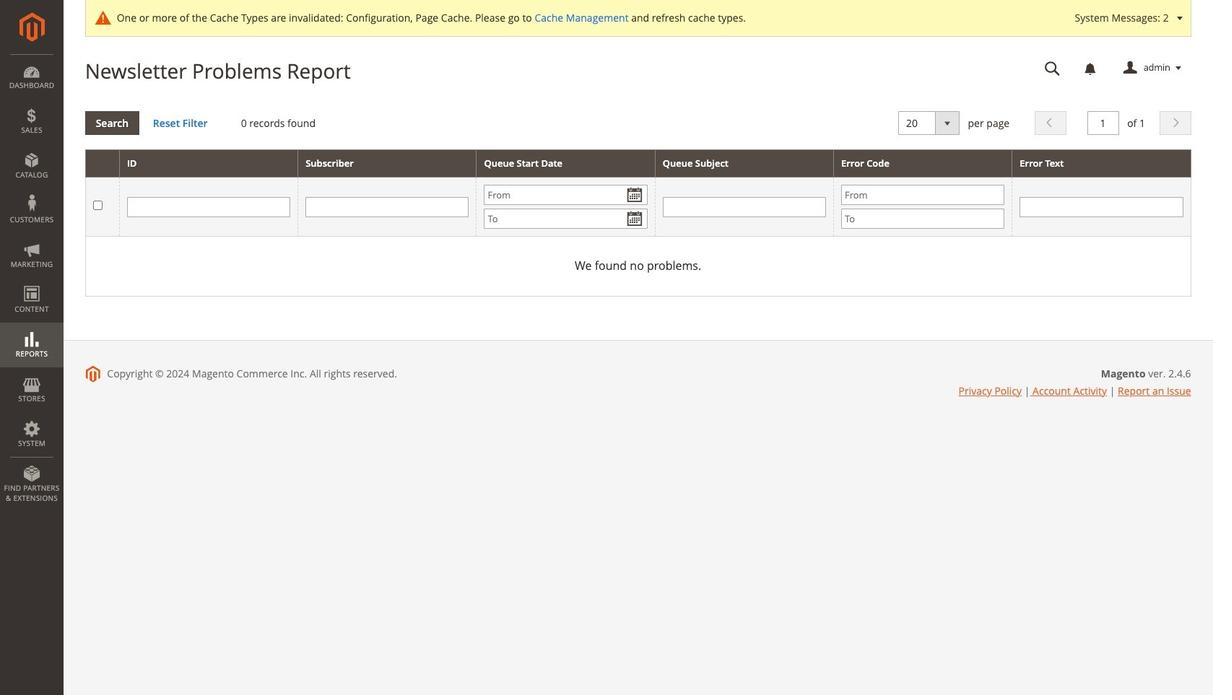 Task type: locate. For each thing, give the bounding box(es) containing it.
None checkbox
[[93, 201, 102, 210]]

menu bar
[[0, 54, 64, 511]]

None text field
[[1035, 56, 1071, 81], [306, 197, 469, 217], [1035, 56, 1071, 81], [306, 197, 469, 217]]

From text field
[[484, 185, 648, 205]]

None text field
[[1087, 111, 1119, 135], [127, 197, 290, 217], [663, 197, 826, 217], [1020, 197, 1183, 217], [1087, 111, 1119, 135], [127, 197, 290, 217], [663, 197, 826, 217], [1020, 197, 1183, 217]]

To text field
[[841, 209, 1005, 229]]

magento admin panel image
[[19, 12, 44, 42]]

To text field
[[484, 209, 648, 229]]



Task type: describe. For each thing, give the bounding box(es) containing it.
From text field
[[841, 185, 1005, 205]]



Task type: vqa. For each thing, say whether or not it's contained in the screenshot.
To text box at right top From text box
yes



